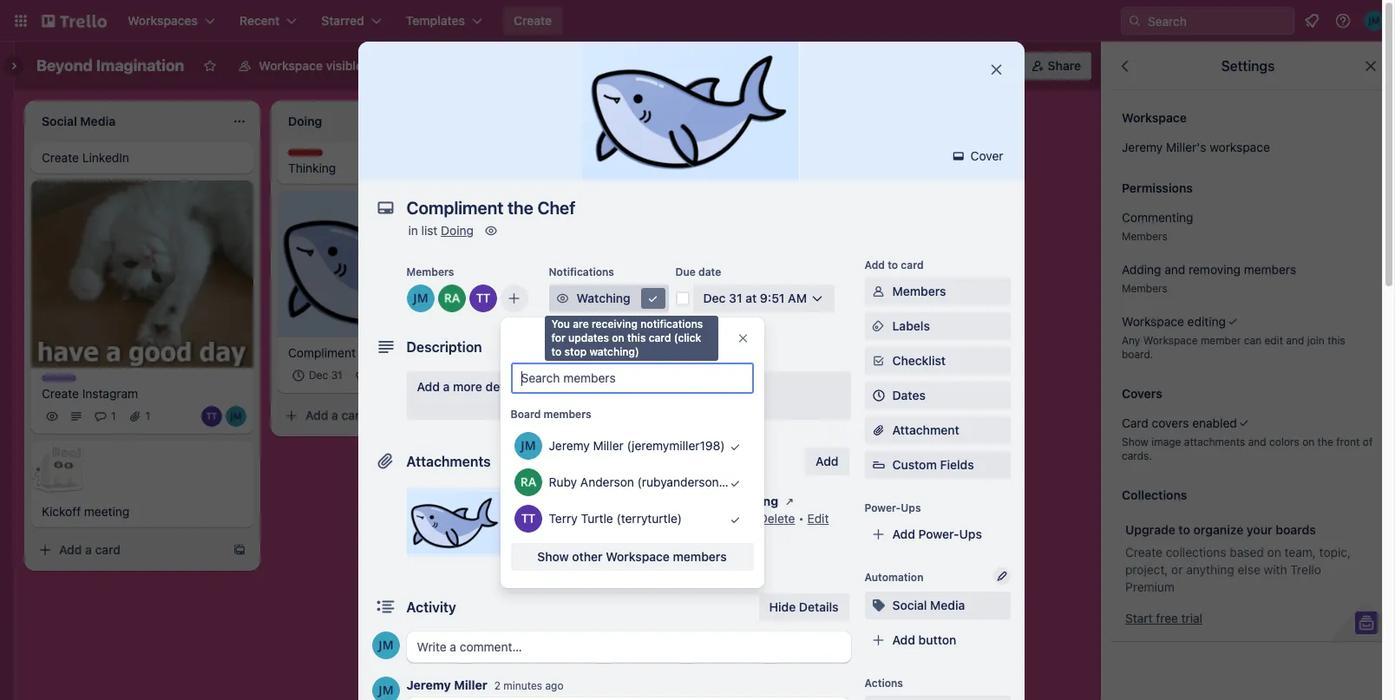 Task type: vqa. For each thing, say whether or not it's contained in the screenshot.


Task type: describe. For each thing, give the bounding box(es) containing it.
11.12.52
[[680, 494, 729, 508]]

color: bold red, title: "thoughts" element
[[288, 149, 336, 162]]

date
[[699, 266, 721, 279]]

social media
[[892, 598, 965, 613]]

board members
[[511, 408, 591, 421]]

members inside adding and removing members members
[[1122, 282, 1168, 295]]

delete link
[[759, 511, 795, 526]]

due date
[[676, 266, 721, 279]]

sm image inside watching button
[[644, 290, 662, 307]]

compliment the chef
[[288, 345, 407, 360]]

jeremy for jeremy miller's workspace
[[1122, 140, 1163, 154]]

watching button
[[549, 285, 669, 312]]

0 vertical spatial terry turtle (terryturtle) image
[[423, 365, 444, 386]]

1 horizontal spatial ups
[[901, 502, 921, 515]]

2
[[494, 679, 501, 692]]

can
[[1244, 334, 1262, 347]]

the inside the show image attachments and colors on the front of cards.
[[1318, 436, 1334, 449]]

anything
[[1186, 562, 1235, 577]]

0 horizontal spatial jeremy miller (jeremymiller198) image
[[448, 365, 469, 386]]

list inside the add another list button
[[869, 112, 886, 127]]

add button
[[805, 448, 849, 476]]

workspace for workspace
[[1122, 110, 1187, 125]]

1 horizontal spatial jeremy miller (jeremymiller198) image
[[514, 432, 542, 460]]

this for on
[[627, 331, 646, 344]]

remove cover
[[538, 535, 617, 550]]

automation button
[[765, 52, 866, 80]]

miller for (jeremymiller198)
[[593, 438, 624, 453]]

thinking
[[288, 161, 336, 175]]

kickoff meeting
[[42, 505, 130, 519]]

members up search members text field at the bottom of the page
[[605, 331, 659, 345]]

0 vertical spatial ruby anderson (rubyanderson7) image
[[972, 54, 996, 78]]

card
[[1122, 416, 1149, 430]]

31 for dec 31 at 9:51 am
[[729, 291, 742, 305]]

1 horizontal spatial power-
[[865, 502, 901, 515]]

2 horizontal spatial 1
[[408, 369, 413, 382]]

0 vertical spatial jeremy miller (jeremymiller198) image
[[949, 54, 973, 78]]

members down in list doing
[[407, 266, 454, 279]]

topic,
[[1320, 545, 1351, 560]]

commenting members
[[1122, 210, 1194, 243]]

due
[[676, 266, 696, 279]]

1 horizontal spatial ruby anderson (rubyanderson7) image
[[514, 469, 542, 496]]

details
[[799, 600, 839, 614]]

card covers enabled
[[1122, 416, 1237, 430]]

permissions
[[1122, 180, 1193, 195]]

1 vertical spatial automation
[[865, 571, 924, 584]]

free
[[1156, 611, 1178, 626]]

fields
[[940, 457, 974, 472]]

create for create
[[514, 13, 552, 28]]

add members to card image
[[507, 290, 521, 307]]

members link
[[865, 278, 1010, 305]]

on inside upgrade to organize your boards create collections based on team, topic, project, or anything else with trello premium
[[1267, 545, 1281, 560]]

notifications
[[641, 318, 703, 331]]

trello
[[1291, 562, 1321, 577]]

at for 9:51
[[746, 291, 757, 305]]

show for show image attachments and colors on the front of cards.
[[1122, 436, 1149, 449]]

terry
[[549, 511, 578, 526]]

dec 31 at 9:51 am
[[703, 291, 807, 305]]

terry turtle (terryturtle)
[[549, 511, 682, 526]]

members for adding and removing members members
[[1244, 262, 1297, 277]]

cards.
[[1122, 449, 1152, 463]]

star or unstar board image
[[203, 59, 217, 73]]

0 vertical spatial the
[[359, 345, 377, 360]]

organize
[[1194, 522, 1244, 537]]

dates
[[892, 388, 926, 403]]

and inside any workspace member can edit and join this board.
[[1286, 334, 1305, 347]]

attachments
[[1184, 436, 1246, 449]]

dec for dec 31
[[309, 369, 328, 382]]

workspace visible button
[[228, 52, 373, 80]]

add a more detailed description…
[[417, 379, 610, 394]]

Board name text field
[[28, 52, 193, 80]]

beyond imagination
[[36, 56, 184, 75]]

you
[[551, 318, 570, 331]]

to for add
[[888, 259, 898, 272]]

edit
[[807, 511, 829, 526]]

remove cover link
[[518, 535, 617, 552]]

(rubyanderson7)
[[638, 475, 730, 489]]

add inside button
[[795, 112, 818, 127]]

boards
[[1276, 522, 1316, 537]]

members inside commenting members
[[1122, 230, 1168, 243]]

custom fields
[[892, 457, 974, 472]]

0 horizontal spatial members
[[544, 408, 591, 421]]

workspace inside "show other workspace members" 'link'
[[606, 549, 670, 564]]

to for upgrade
[[1179, 522, 1191, 537]]

sm image for watching
[[554, 290, 571, 307]]

more
[[453, 379, 482, 394]]

board for board members
[[511, 408, 541, 421]]

your
[[1247, 522, 1273, 537]]

jeremy miller's workspace link
[[1112, 132, 1385, 163]]

collections
[[1166, 545, 1227, 560]]

watching
[[577, 291, 631, 305]]

9:51
[[760, 291, 785, 305]]

trial
[[1182, 611, 1203, 626]]

jeremy for jeremy miller (jeremymiller198)
[[549, 438, 590, 453]]

sm image for labels
[[870, 318, 887, 335]]

meeting
[[84, 505, 130, 519]]

1 horizontal spatial at
[[666, 494, 677, 508]]

create for create instagram
[[42, 386, 79, 401]]

1 horizontal spatial 1
[[145, 410, 150, 423]]

back to home image
[[42, 7, 107, 35]]

2 vertical spatial terry turtle (terryturtle) image
[[514, 505, 542, 533]]

sm image for automation button
[[765, 52, 789, 76]]

visible
[[326, 58, 363, 73]]

share button
[[1024, 52, 1092, 80]]

a inside add a more detailed description… link
[[443, 379, 450, 394]]

screenshot
[[518, 494, 586, 508]]

watching)
[[590, 345, 639, 358]]

add a card for bottom the add a card button
[[59, 543, 121, 557]]

add another list button
[[764, 101, 1000, 139]]

cover link
[[945, 142, 1014, 170]]

any
[[1122, 334, 1141, 347]]

0 horizontal spatial 1
[[111, 410, 116, 423]]

screenshot 2023-10-30 at 11.12.52 am.png
[[518, 494, 779, 508]]

add button
[[892, 633, 957, 647]]

at for 12:51
[[615, 511, 626, 526]]

sm image for social media button
[[870, 597, 887, 614]]

pm
[[662, 511, 680, 526]]

primary element
[[0, 0, 1395, 42]]

to inside you are receiving notifications for updates on this card (click to stop watching)
[[551, 345, 562, 358]]

1 vertical spatial ruby anderson (rubyanderson7) image
[[438, 285, 466, 312]]

create button
[[503, 7, 562, 35]]

description…
[[535, 379, 610, 394]]

this member was added to card image for (jeremymiller198)
[[717, 429, 754, 465]]

workspace inside any workspace member can edit and join this board.
[[1143, 334, 1198, 347]]

cover
[[586, 535, 617, 550]]

30
[[646, 494, 663, 508]]

automation inside button
[[789, 58, 855, 73]]

add power-ups link
[[865, 521, 1010, 548]]

add inside add button button
[[892, 633, 915, 647]]

add a more detailed description… link
[[407, 371, 851, 420]]

else
[[1238, 562, 1261, 577]]

collections
[[1122, 488, 1188, 502]]

1 horizontal spatial terry turtle (terryturtle) image
[[994, 54, 1018, 78]]

another
[[821, 112, 865, 127]]

are
[[573, 318, 589, 331]]

miller's
[[1166, 140, 1207, 154]]

power- inside power-ups button
[[688, 58, 728, 73]]

linkedin
[[82, 150, 129, 165]]

add power-ups
[[892, 527, 982, 541]]

1 vertical spatial add a card button
[[278, 402, 472, 429]]

covers
[[1152, 416, 1189, 430]]

create from template… image
[[725, 158, 739, 172]]

add inside add a more detailed description… link
[[417, 379, 440, 394]]

1 vertical spatial list
[[421, 223, 438, 238]]

12:51
[[629, 511, 659, 526]]

social media button
[[865, 592, 1010, 620]]

31 for dec 31
[[331, 369, 343, 382]]

member
[[1201, 334, 1241, 347]]



Task type: locate. For each thing, give the bounding box(es) containing it.
2 this member was added to card image from the top
[[717, 465, 754, 502]]

on inside the show image attachments and colors on the front of cards.
[[1303, 436, 1315, 449]]

at down 2023-
[[615, 511, 626, 526]]

0 horizontal spatial ups
[[728, 58, 751, 73]]

sm image inside automation button
[[765, 52, 789, 76]]

2 vertical spatial to
[[1179, 522, 1191, 537]]

board right "visible"
[[406, 58, 440, 73]]

sm image up delete
[[781, 493, 798, 510]]

on up with
[[1267, 545, 1281, 560]]

instagram
[[82, 386, 138, 401]]

ups down primary 'element' on the top of the page
[[728, 58, 751, 73]]

0 vertical spatial jeremy
[[1122, 140, 1163, 154]]

with
[[1264, 562, 1287, 577]]

description
[[407, 339, 482, 355]]

0 horizontal spatial list
[[421, 223, 438, 238]]

1 horizontal spatial show
[[1122, 436, 1149, 449]]

2 horizontal spatial add a card button
[[524, 151, 718, 179]]

1 horizontal spatial 31
[[729, 291, 742, 305]]

list right another
[[869, 112, 886, 127]]

am
[[788, 291, 807, 305]]

31 inside option
[[331, 369, 343, 382]]

members down commenting
[[1122, 230, 1168, 243]]

1 down instagram
[[111, 410, 116, 423]]

show inside the show image attachments and colors on the front of cards.
[[1122, 436, 1149, 449]]

this inside any workspace member can edit and join this board.
[[1328, 334, 1346, 347]]

dec down "compliment"
[[309, 369, 328, 382]]

at left the "9:51"
[[746, 291, 757, 305]]

sm image right doing link
[[482, 222, 500, 239]]

2 vertical spatial add a card button
[[31, 537, 226, 564]]

add a card for middle the add a card button
[[305, 408, 367, 422]]

0 horizontal spatial jeremy
[[407, 678, 451, 692]]

power-ups down custom
[[865, 502, 921, 515]]

terry turtle (terryturtle) image
[[423, 365, 444, 386], [201, 406, 222, 427], [514, 505, 542, 533]]

2 horizontal spatial jeremy miller (jeremymiller198) image
[[949, 54, 973, 78]]

other
[[572, 549, 603, 564]]

board down add a more detailed description…
[[511, 408, 541, 421]]

open information menu image
[[1335, 12, 1352, 30]]

edit
[[1265, 334, 1283, 347]]

1 vertical spatial power-ups
[[865, 502, 921, 515]]

workspace down workspace editing
[[1143, 334, 1198, 347]]

0 vertical spatial show
[[1122, 436, 1149, 449]]

ups inside power-ups button
[[728, 58, 751, 73]]

power-ups down primary 'element' on the top of the page
[[688, 58, 751, 73]]

automation up add another list on the top of page
[[789, 58, 855, 73]]

2 horizontal spatial sm image
[[870, 318, 887, 335]]

create inside upgrade to organize your boards create collections based on team, topic, project, or anything else with trello premium
[[1125, 545, 1163, 560]]

ruby anderson (rubyanderson7) image
[[472, 365, 493, 386], [514, 469, 542, 496]]

terry turtle (terryturtle) image left share button
[[994, 54, 1018, 78]]

hide details link
[[759, 594, 849, 621]]

power- inside add power-ups link
[[919, 527, 959, 541]]

1 vertical spatial on
[[1303, 436, 1315, 449]]

0 horizontal spatial sm image
[[482, 222, 500, 239]]

jeremy miller 2 minutes ago
[[407, 678, 564, 692]]

members right removing
[[1244, 262, 1297, 277]]

imagination
[[96, 56, 184, 75]]

1 vertical spatial create from template… image
[[233, 544, 246, 557]]

members inside 'link'
[[673, 549, 727, 564]]

0 horizontal spatial show
[[537, 549, 569, 564]]

media
[[930, 598, 965, 613]]

to up "collections"
[[1179, 522, 1191, 537]]

anderson
[[580, 475, 634, 489]]

cover
[[967, 148, 1004, 163]]

jeremy for jeremy miller 2 minutes ago
[[407, 678, 451, 692]]

sm image inside social media button
[[870, 597, 887, 614]]

31 inside button
[[729, 291, 742, 305]]

kickoff meeting link
[[42, 504, 243, 521]]

and left colors
[[1248, 436, 1267, 449]]

power- down custom
[[865, 502, 901, 515]]

dec 31 at 9:51 am button
[[693, 285, 835, 312]]

thoughts
[[288, 149, 336, 162]]

0 horizontal spatial to
[[551, 345, 562, 358]]

this down receiving
[[627, 331, 646, 344]]

2 horizontal spatial add a card
[[552, 157, 614, 172]]

add a card
[[552, 157, 614, 172], [305, 408, 367, 422], [59, 543, 121, 557]]

0 vertical spatial power-
[[688, 58, 728, 73]]

sm image down added
[[518, 535, 535, 552]]

2 vertical spatial on
[[1267, 545, 1281, 560]]

0 vertical spatial automation
[[789, 58, 855, 73]]

delete
[[759, 511, 795, 526]]

the left chef
[[359, 345, 377, 360]]

0 vertical spatial add a card button
[[524, 151, 718, 179]]

jeremy miller's workspace
[[1122, 140, 1270, 154]]

jeremy down board members
[[549, 438, 590, 453]]

Search field
[[1142, 8, 1294, 34]]

0 vertical spatial members
[[1244, 262, 1297, 277]]

1 vertical spatial to
[[551, 345, 562, 358]]

this member was added to card image
[[717, 429, 754, 465], [717, 465, 754, 502]]

31
[[729, 291, 742, 305], [331, 369, 343, 382]]

adding and removing members members
[[1122, 262, 1297, 295]]

0 horizontal spatial on
[[612, 331, 625, 344]]

workspace for workspace editing
[[1122, 314, 1184, 329]]

workspace up miller's
[[1122, 110, 1187, 125]]

1 horizontal spatial to
[[888, 259, 898, 272]]

ruby anderson (rubyanderson7) image up description
[[438, 285, 466, 312]]

jeremy up permissions
[[1122, 140, 1163, 154]]

0 vertical spatial 31
[[729, 291, 742, 305]]

to
[[888, 259, 898, 272], [551, 345, 562, 358], [1179, 522, 1191, 537]]

0 horizontal spatial add a card
[[59, 543, 121, 557]]

and inside adding and removing members members
[[1165, 262, 1186, 277]]

this for join
[[1328, 334, 1346, 347]]

1 horizontal spatial sm image
[[554, 290, 571, 307]]

1 this member was added to card image from the top
[[717, 429, 754, 465]]

attachment
[[892, 423, 960, 437]]

automation
[[789, 58, 855, 73], [865, 571, 924, 584]]

am.png
[[732, 494, 779, 508]]

kickoff
[[42, 505, 81, 519]]

1 down compliment the chef link
[[408, 369, 413, 382]]

Write a comment text field
[[407, 632, 851, 663]]

stop
[[564, 345, 587, 358]]

1 horizontal spatial board
[[511, 408, 541, 421]]

color: purple, title: none image
[[42, 375, 76, 382]]

sm image inside the checklist link
[[870, 352, 887, 370]]

None text field
[[398, 193, 971, 224]]

0 vertical spatial sm image
[[482, 222, 500, 239]]

ups up add power-ups
[[901, 502, 921, 515]]

jeremy miller (jeremymiller198) image
[[949, 54, 973, 78], [448, 365, 469, 386], [514, 432, 542, 460]]

sm image for members "link"
[[870, 283, 887, 300]]

ups inside add power-ups link
[[959, 527, 982, 541]]

1 vertical spatial and
[[1286, 334, 1305, 347]]

the left front
[[1318, 436, 1334, 449]]

0 horizontal spatial and
[[1165, 262, 1186, 277]]

2 vertical spatial at
[[615, 511, 626, 526]]

2023-
[[589, 494, 626, 508]]

covers
[[1122, 386, 1163, 401]]

search image
[[1128, 14, 1142, 28]]

1 vertical spatial add a card
[[305, 408, 367, 422]]

at right 30
[[666, 494, 677, 508]]

ruby anderson (rubyanderson7)
[[549, 475, 730, 489]]

2 vertical spatial add a card
[[59, 543, 121, 557]]

0 horizontal spatial create from template… image
[[233, 544, 246, 557]]

power- down the custom fields button
[[919, 527, 959, 541]]

sm image inside members "link"
[[870, 283, 887, 300]]

sm image for the checklist link
[[870, 352, 887, 370]]

0 horizontal spatial miller
[[454, 678, 488, 692]]

this inside you are receiving notifications for updates on this card (click to stop watching)
[[627, 331, 646, 344]]

0 horizontal spatial board
[[406, 58, 440, 73]]

compliment the chef link
[[288, 344, 489, 362]]

0 vertical spatial ups
[[728, 58, 751, 73]]

on
[[612, 331, 625, 344], [1303, 436, 1315, 449], [1267, 545, 1281, 560]]

2 vertical spatial ups
[[959, 527, 982, 541]]

card inside you are receiving notifications for updates on this card (click to stop watching)
[[649, 331, 671, 344]]

dec inside option
[[309, 369, 328, 382]]

sm image left checklist on the bottom
[[870, 352, 887, 370]]

31 down compliment the chef
[[331, 369, 343, 382]]

this right join
[[1328, 334, 1346, 347]]

create inside button
[[514, 13, 552, 28]]

1 horizontal spatial and
[[1248, 436, 1267, 449]]

(click
[[674, 331, 701, 344]]

miller up anderson
[[593, 438, 624, 453]]

at
[[746, 291, 757, 305], [666, 494, 677, 508], [615, 511, 626, 526]]

0 vertical spatial board
[[406, 58, 440, 73]]

added yesterday at 12:51 pm
[[518, 511, 680, 526]]

0 horizontal spatial dec
[[309, 369, 328, 382]]

dec 31
[[309, 369, 343, 382]]

ruby anderson (rubyanderson7) image
[[972, 54, 996, 78], [438, 285, 466, 312]]

comment link
[[692, 511, 747, 526]]

on down receiving
[[612, 331, 625, 344]]

1 horizontal spatial dec
[[703, 291, 726, 305]]

members down description…
[[544, 408, 591, 421]]

show other workspace members link
[[511, 543, 754, 571]]

31 left the "9:51"
[[729, 291, 742, 305]]

1 vertical spatial 31
[[331, 369, 343, 382]]

1 vertical spatial jeremy
[[549, 438, 590, 453]]

ruby anderson (rubyanderson7) image left share button
[[972, 54, 996, 78]]

show
[[1122, 436, 1149, 449], [537, 549, 569, 564]]

workspace inside workspace visible button
[[259, 58, 323, 73]]

2 vertical spatial sm image
[[870, 318, 887, 335]]

1 horizontal spatial miller
[[593, 438, 624, 453]]

1 horizontal spatial ruby anderson (rubyanderson7) image
[[972, 54, 996, 78]]

0 horizontal spatial terry turtle (terryturtle) image
[[201, 406, 222, 427]]

ruby anderson (rubyanderson7) image left 'ruby'
[[514, 469, 542, 496]]

ago
[[545, 679, 564, 692]]

workspace down 12:51
[[606, 549, 670, 564]]

workspace for workspace visible
[[259, 58, 323, 73]]

terry turtle (terryturtle) image
[[994, 54, 1018, 78], [469, 285, 497, 312]]

sm image left labels on the right of page
[[870, 318, 887, 335]]

activity
[[407, 600, 456, 615]]

to inside upgrade to organize your boards create collections based on team, topic, project, or anything else with trello premium
[[1179, 522, 1191, 537]]

2 horizontal spatial and
[[1286, 334, 1305, 347]]

Search members text field
[[511, 363, 754, 394]]

comment
[[692, 511, 747, 526]]

based
[[1230, 545, 1264, 560]]

terry turtle (terryturtle) image down description
[[423, 365, 444, 386]]

removing
[[1189, 262, 1241, 277]]

members
[[1122, 230, 1168, 243], [407, 266, 454, 279], [1122, 282, 1168, 295], [892, 284, 946, 299], [605, 331, 659, 345]]

turtle
[[581, 511, 613, 526]]

0 horizontal spatial at
[[615, 511, 626, 526]]

1 horizontal spatial this
[[1328, 334, 1346, 347]]

upgrade
[[1125, 522, 1176, 537]]

sm image for cover link
[[950, 148, 967, 165]]

enabled
[[1192, 416, 1237, 430]]

premium
[[1125, 580, 1175, 594]]

sm image down add to card
[[870, 283, 887, 300]]

edit link
[[807, 511, 829, 526]]

add inside add power-ups link
[[892, 527, 915, 541]]

sm image
[[482, 222, 500, 239], [554, 290, 571, 307], [870, 318, 887, 335]]

power-ups inside button
[[688, 58, 751, 73]]

dec down date
[[703, 291, 726, 305]]

create linkedin
[[42, 150, 129, 165]]

the
[[359, 345, 377, 360], [1318, 436, 1334, 449]]

workspace up "any"
[[1122, 314, 1184, 329]]

1 vertical spatial jeremy miller (jeremymiller198) image
[[448, 365, 469, 386]]

custom
[[892, 457, 937, 472]]

members for show other workspace members
[[673, 549, 727, 564]]

0 horizontal spatial add a card button
[[31, 537, 226, 564]]

2 horizontal spatial at
[[746, 291, 757, 305]]

1 horizontal spatial automation
[[865, 571, 924, 584]]

0 notifications image
[[1302, 10, 1322, 31]]

jeremy miller (jeremymiller198)
[[549, 438, 725, 453]]

0 horizontal spatial this
[[627, 331, 646, 344]]

this member was added to card image up comment
[[717, 465, 754, 502]]

power- down primary 'element' on the top of the page
[[688, 58, 728, 73]]

add
[[795, 112, 818, 127], [552, 157, 575, 172], [865, 259, 885, 272], [417, 379, 440, 394], [305, 408, 328, 422], [816, 454, 839, 469], [892, 527, 915, 541], [59, 543, 82, 557], [892, 633, 915, 647]]

0 horizontal spatial power-ups
[[688, 58, 751, 73]]

workspace left "visible"
[[259, 58, 323, 73]]

miller left '2'
[[454, 678, 488, 692]]

jeremy left '2'
[[407, 678, 451, 692]]

to down for
[[551, 345, 562, 358]]

0 horizontal spatial ruby anderson (rubyanderson7) image
[[472, 365, 493, 386]]

ups down "fields"
[[959, 527, 982, 541]]

1 horizontal spatial list
[[869, 112, 886, 127]]

1 down create instagram link
[[145, 410, 150, 423]]

board for board
[[406, 58, 440, 73]]

create instagram link
[[42, 386, 243, 403]]

this member was added to card image
[[717, 502, 754, 538]]

sm image inside watching button
[[554, 290, 571, 307]]

card
[[588, 157, 614, 172], [901, 259, 924, 272], [649, 331, 671, 344], [341, 408, 367, 422], [95, 543, 121, 557]]

for
[[551, 331, 566, 344]]

create from template… image for bottom the add a card button
[[233, 544, 246, 557]]

on inside you are receiving notifications for updates on this card (click to stop watching)
[[612, 331, 625, 344]]

in
[[408, 223, 418, 238]]

receiving
[[592, 318, 638, 331]]

1 vertical spatial terry turtle (terryturtle) image
[[469, 285, 497, 312]]

members down comment
[[673, 549, 727, 564]]

sm image down the add another list button
[[950, 148, 967, 165]]

2 horizontal spatial jeremy
[[1122, 140, 1163, 154]]

list
[[869, 112, 886, 127], [421, 223, 438, 238]]

Dec 31 checkbox
[[288, 365, 348, 386]]

dec inside button
[[703, 291, 726, 305]]

board
[[406, 58, 440, 73], [511, 408, 541, 421]]

0 vertical spatial on
[[612, 331, 625, 344]]

0 vertical spatial to
[[888, 259, 898, 272]]

1 horizontal spatial the
[[1318, 436, 1334, 449]]

terry turtle (terryturtle) image left the terry
[[514, 505, 542, 533]]

ruby anderson (rubyanderson7) image down description
[[472, 365, 493, 386]]

2 vertical spatial jeremy miller (jeremymiller198) image
[[514, 432, 542, 460]]

create instagram
[[42, 386, 138, 401]]

dec for dec 31 at 9:51 am
[[703, 291, 726, 305]]

sm image for "remove cover" link in the bottom left of the page
[[518, 535, 535, 552]]

0 horizontal spatial automation
[[789, 58, 855, 73]]

0 horizontal spatial ruby anderson (rubyanderson7) image
[[438, 285, 466, 312]]

2 horizontal spatial members
[[1244, 262, 1297, 277]]

doing
[[441, 223, 474, 238]]

start free trial
[[1125, 611, 1203, 626]]

updates
[[568, 331, 609, 344]]

1 vertical spatial board
[[511, 408, 541, 421]]

on right colors
[[1303, 436, 1315, 449]]

1
[[408, 369, 413, 382], [111, 410, 116, 423], [145, 410, 150, 423]]

0 vertical spatial add a card
[[552, 157, 614, 172]]

create from template… image for middle the add a card button
[[479, 408, 493, 422]]

create for create linkedin
[[42, 150, 79, 165]]

sm image left social
[[870, 597, 887, 614]]

1 horizontal spatial members
[[673, 549, 727, 564]]

to up members "link"
[[888, 259, 898, 272]]

0 horizontal spatial power-
[[688, 58, 728, 73]]

Mark due date as complete checkbox
[[676, 292, 689, 305]]

miller for 2
[[454, 678, 488, 692]]

0 vertical spatial dec
[[703, 291, 726, 305]]

members inside adding and removing members members
[[1244, 262, 1297, 277]]

show for show other workspace members
[[537, 549, 569, 564]]

this member was added to card image up am.png
[[717, 429, 754, 465]]

1 horizontal spatial add a card button
[[278, 402, 472, 429]]

terry turtle (terryturtle) image left add members to card icon
[[469, 285, 497, 312]]

1 horizontal spatial create from template… image
[[479, 408, 493, 422]]

and left join
[[1286, 334, 1305, 347]]

members inside "link"
[[892, 284, 946, 299]]

1 vertical spatial terry turtle (terryturtle) image
[[201, 406, 222, 427]]

team,
[[1285, 545, 1316, 560]]

sm image inside cover link
[[950, 148, 967, 165]]

sm image right power-ups button at the top of page
[[765, 52, 789, 76]]

remove
[[538, 535, 583, 550]]

1 vertical spatial ruby anderson (rubyanderson7) image
[[514, 469, 542, 496]]

2 vertical spatial power-
[[919, 527, 959, 541]]

join
[[1308, 334, 1325, 347]]

sm image inside the labels link
[[870, 318, 887, 335]]

ups
[[728, 58, 751, 73], [901, 502, 921, 515], [959, 527, 982, 541]]

terry turtle (terryturtle) image down create instagram link
[[201, 406, 222, 427]]

members up labels on the right of page
[[892, 284, 946, 299]]

editing
[[1188, 314, 1226, 329]]

jeremy miller (jeremymiller198) image
[[1364, 10, 1385, 31], [407, 285, 434, 312], [226, 406, 246, 427], [372, 632, 400, 659], [372, 677, 400, 700]]

0 vertical spatial and
[[1165, 262, 1186, 277]]

you are receiving notifications for updates on this card (click to stop watching)
[[551, 318, 703, 358]]

members down adding
[[1122, 282, 1168, 295]]

list right in
[[421, 223, 438, 238]]

show inside 'link'
[[537, 549, 569, 564]]

hide
[[769, 600, 796, 614]]

sm image
[[765, 52, 789, 76], [950, 148, 967, 165], [870, 283, 887, 300], [644, 290, 662, 307], [870, 352, 887, 370], [781, 493, 798, 510], [518, 535, 535, 552], [870, 597, 887, 614]]

button
[[919, 633, 957, 647]]

show left other
[[537, 549, 569, 564]]

create from template… image
[[479, 408, 493, 422], [233, 544, 246, 557]]

add inside add button
[[816, 454, 839, 469]]

at inside button
[[746, 291, 757, 305]]

0 vertical spatial power-ups
[[688, 58, 751, 73]]

this member was added to card image for (rubyanderson7)
[[717, 465, 754, 502]]

sm image left mark due date as complete checkbox
[[644, 290, 662, 307]]

chef
[[380, 345, 407, 360]]

0 horizontal spatial terry turtle (terryturtle) image
[[469, 285, 497, 312]]

show up "cards."
[[1122, 436, 1149, 449]]

settings
[[1221, 58, 1275, 74]]

and right adding
[[1165, 262, 1186, 277]]

labels link
[[865, 312, 1010, 340]]

2 vertical spatial jeremy
[[407, 678, 451, 692]]

workspace visible
[[259, 58, 363, 73]]

0 horizontal spatial 31
[[331, 369, 343, 382]]

social
[[892, 598, 927, 613]]

automation up social
[[865, 571, 924, 584]]

2 horizontal spatial on
[[1303, 436, 1315, 449]]

0 vertical spatial create from template… image
[[479, 408, 493, 422]]

jeremy inside the jeremy miller's workspace link
[[1122, 140, 1163, 154]]

and inside the show image attachments and colors on the front of cards.
[[1248, 436, 1267, 449]]

sm image up you
[[554, 290, 571, 307]]



